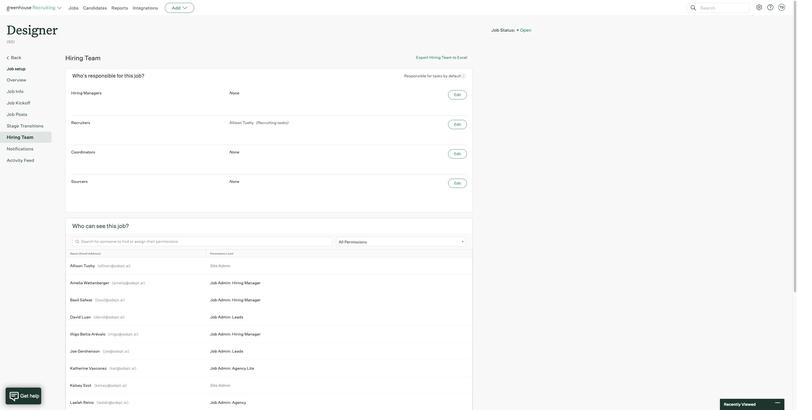 Task type: locate. For each thing, give the bounding box(es) containing it.
1 leads from the top
[[232, 315, 244, 320]]

site admin up job admin: agency
[[210, 383, 231, 388]]

1 manager from the top
[[245, 281, 261, 286]]

recently
[[725, 403, 742, 407]]

greenhouse recruiting image
[[7, 4, 57, 11]]

1 horizontal spatial team
[[85, 54, 101, 62]]

add button
[[165, 3, 194, 13]]

1 vertical spatial site admin
[[210, 383, 231, 388]]

2 manager from the top
[[245, 298, 261, 303]]

0 vertical spatial admin
[[218, 264, 231, 268]]

1 vertical spatial admin
[[218, 383, 231, 388]]

to
[[453, 55, 457, 60]]

row containing allison tuohy
[[66, 258, 473, 275]]

0 horizontal spatial job?
[[118, 223, 129, 230]]

manager for (amelia@adept.ai)
[[245, 281, 261, 286]]

0 vertical spatial site admin
[[210, 264, 231, 268]]

1 vertical spatial job admin: leads
[[210, 349, 244, 354]]

1 job admin: hiring manager from the top
[[210, 281, 261, 286]]

overview
[[7, 77, 26, 83]]

5 row from the top
[[66, 309, 473, 326]]

can
[[86, 223, 95, 230]]

luan
[[82, 315, 91, 320]]

edit button for recruiters
[[449, 120, 467, 129]]

0 vertical spatial job?
[[134, 73, 144, 79]]

job posts
[[7, 112, 27, 117]]

export hiring team to excel
[[417, 55, 468, 60]]

2 leads from the top
[[232, 349, 244, 354]]

lite
[[247, 366, 254, 371]]

0 vertical spatial leads
[[232, 315, 244, 320]]

manager for (inigo@adept.ai)
[[245, 332, 261, 337]]

2 site from the top
[[210, 383, 218, 388]]

job info
[[7, 89, 24, 94]]

6 row from the top
[[66, 326, 473, 343]]

3 none from the top
[[230, 179, 240, 184]]

edit button for sourcers
[[449, 179, 467, 188]]

site
[[210, 264, 218, 268], [210, 383, 218, 388]]

job admin: agency
[[210, 401, 246, 405]]

allison inside row
[[70, 264, 83, 268]]

2 job admin: hiring manager from the top
[[210, 298, 261, 303]]

1 horizontal spatial tuohy
[[243, 120, 254, 125]]

this right responsible
[[124, 73, 133, 79]]

0 horizontal spatial team
[[21, 135, 33, 140]]

4 edit from the top
[[455, 181, 462, 186]]

hiring team up who's
[[65, 54, 101, 62]]

1 agency from the top
[[232, 366, 246, 371]]

1 horizontal spatial allison
[[230, 120, 242, 125]]

2 job admin: leads from the top
[[210, 349, 244, 354]]

arévalo
[[91, 332, 106, 337]]

4 row from the top
[[66, 292, 473, 309]]

job?
[[134, 73, 144, 79], [118, 223, 129, 230]]

admin down permission level
[[218, 264, 231, 268]]

2 none from the top
[[230, 150, 240, 155]]

team down stage transitions link
[[21, 135, 33, 140]]

1 admin: from the top
[[218, 281, 232, 286]]

0 vertical spatial none edit
[[230, 91, 462, 97]]

(email
[[79, 252, 88, 256]]

responsible
[[405, 74, 427, 78]]

job setup
[[7, 66, 26, 71]]

0 horizontal spatial hiring team
[[7, 135, 33, 140]]

none for sourcers
[[230, 179, 240, 184]]

9 row from the top
[[66, 378, 473, 394]]

admin: for (joe@adept.ai)
[[218, 349, 232, 354]]

1 vertical spatial site
[[210, 383, 218, 388]]

0 vertical spatial this
[[124, 73, 133, 79]]

edit for sourcers
[[455, 181, 462, 186]]

leads
[[232, 315, 244, 320], [232, 349, 244, 354]]

site admin
[[210, 264, 231, 268], [210, 383, 231, 388]]

managers
[[83, 91, 102, 95]]

laelah
[[70, 401, 82, 405]]

1 vertical spatial job?
[[118, 223, 129, 230]]

6 admin: from the top
[[218, 366, 232, 371]]

sourcers
[[71, 179, 88, 184]]

1 edit from the top
[[455, 92, 462, 97]]

1 vertical spatial none edit
[[230, 150, 462, 156]]

1 vertical spatial agency
[[232, 401, 246, 405]]

job posts link
[[7, 111, 49, 118]]

3 job admin: hiring manager from the top
[[210, 332, 261, 337]]

2 admin: from the top
[[218, 298, 232, 303]]

1 horizontal spatial this
[[124, 73, 133, 79]]

2 horizontal spatial team
[[442, 55, 452, 60]]

none
[[230, 91, 240, 95], [230, 150, 240, 155], [230, 179, 240, 184]]

job admin: leads
[[210, 315, 244, 320], [210, 349, 244, 354]]

row containing laelah reino
[[66, 395, 473, 411]]

row containing david luan
[[66, 309, 473, 326]]

basil
[[70, 298, 79, 303]]

edit button for hiring managers
[[449, 90, 467, 100]]

0 vertical spatial job admin: hiring manager
[[210, 281, 261, 286]]

0 vertical spatial manager
[[245, 281, 261, 286]]

1 admin from the top
[[218, 264, 231, 268]]

1 site admin from the top
[[210, 264, 231, 268]]

1 job admin: leads from the top
[[210, 315, 244, 320]]

7 row from the top
[[66, 343, 473, 360]]

row containing katherine vasconez
[[66, 360, 473, 377]]

hiring team up notifications
[[7, 135, 33, 140]]

open
[[521, 27, 532, 33]]

none edit
[[230, 91, 462, 97], [230, 150, 462, 156], [230, 179, 462, 186]]

status:
[[501, 27, 516, 33]]

admin:
[[218, 281, 232, 286], [218, 298, 232, 303], [218, 315, 232, 320], [218, 332, 232, 337], [218, 349, 232, 354], [218, 366, 232, 371], [218, 401, 232, 405]]

2 site admin from the top
[[210, 383, 231, 388]]

admin up job admin: agency
[[218, 383, 231, 388]]

row containing joe gershenson
[[66, 343, 473, 360]]

row containing name (email address)
[[66, 250, 473, 257]]

8 row from the top
[[66, 360, 473, 377]]

stage transitions link
[[7, 123, 49, 129]]

1 vertical spatial tuohy
[[84, 264, 95, 268]]

reino
[[83, 401, 94, 405]]

0 vertical spatial none
[[230, 91, 240, 95]]

1 horizontal spatial for
[[428, 74, 432, 78]]

1 horizontal spatial job?
[[134, 73, 144, 79]]

this for for
[[124, 73, 133, 79]]

1 vertical spatial manager
[[245, 298, 261, 303]]

notifications
[[7, 146, 33, 152]]

1 site from the top
[[210, 264, 218, 268]]

1 none from the top
[[230, 91, 240, 95]]

0 vertical spatial site
[[210, 264, 218, 268]]

candidates
[[83, 5, 107, 11]]

2 admin from the top
[[218, 383, 231, 388]]

notifications link
[[7, 146, 49, 152]]

3 edit from the top
[[455, 152, 462, 156]]

admin
[[218, 264, 231, 268], [218, 383, 231, 388]]

5 admin: from the top
[[218, 349, 232, 354]]

edit
[[455, 92, 462, 97], [455, 122, 462, 127], [455, 152, 462, 156], [455, 181, 462, 186]]

3 manager from the top
[[245, 332, 261, 337]]

2 edit button from the top
[[449, 120, 467, 129]]

10 row from the top
[[66, 395, 473, 411]]

address)
[[88, 252, 101, 256]]

2 vertical spatial manager
[[245, 332, 261, 337]]

admin: for (amelia@adept.ai)
[[218, 281, 232, 286]]

3 none edit from the top
[[230, 179, 462, 186]]

1 vertical spatial leads
[[232, 349, 244, 354]]

site admin for kelsey szot (kelsey@adept.ai)
[[210, 383, 231, 388]]

1 horizontal spatial hiring team
[[65, 54, 101, 62]]

2 agency from the top
[[232, 401, 246, 405]]

job? for who's responsible for this job?
[[134, 73, 144, 79]]

back
[[11, 55, 21, 60]]

none edit for sourcers
[[230, 179, 462, 186]]

4 edit button from the top
[[449, 179, 467, 188]]

all permissions link
[[337, 237, 466, 247]]

edit button for coordinators
[[449, 149, 467, 159]]

1 none edit from the top
[[230, 91, 462, 97]]

for left tasks
[[428, 74, 432, 78]]

0 horizontal spatial allison
[[70, 264, 83, 268]]

job admin: leads for david luan (david@adept.ai)
[[210, 315, 244, 320]]

manager
[[245, 281, 261, 286], [245, 298, 261, 303], [245, 332, 261, 337]]

all
[[339, 240, 344, 245]]

row containing iñigo beitia arévalo
[[66, 326, 473, 343]]

this right see
[[107, 223, 117, 230]]

amelia
[[70, 281, 83, 286]]

2 vertical spatial none
[[230, 179, 240, 184]]

1 vertical spatial hiring team
[[7, 135, 33, 140]]

site admin down permission level
[[210, 264, 231, 268]]

3 edit button from the top
[[449, 149, 467, 159]]

kelsey szot (kelsey@adept.ai)
[[70, 383, 127, 388]]

for right responsible
[[117, 73, 123, 79]]

job status:
[[492, 27, 516, 33]]

leads for joe gershenson (joe@adept.ai)
[[232, 349, 244, 354]]

2 vertical spatial none edit
[[230, 179, 462, 186]]

0 horizontal spatial tuohy
[[84, 264, 95, 268]]

0 vertical spatial hiring team
[[65, 54, 101, 62]]

allison for allison tuohy
[[230, 120, 242, 125]]

reports
[[112, 5, 128, 11]]

1 edit button from the top
[[449, 90, 467, 100]]

0 vertical spatial agency
[[232, 366, 246, 371]]

team inside hiring team link
[[21, 135, 33, 140]]

designer (50)
[[7, 21, 58, 44]]

grid
[[66, 250, 473, 411]]

see
[[96, 223, 106, 230]]

3 row from the top
[[66, 275, 473, 292]]

allison tuohy (allison@adept.ai)
[[70, 264, 131, 268]]

permission level
[[210, 252, 234, 256]]

7 admin: from the top
[[218, 401, 232, 405]]

permissions
[[345, 240, 367, 245]]

site down permission
[[210, 264, 218, 268]]

row
[[66, 250, 473, 257], [66, 258, 473, 275], [66, 275, 473, 292], [66, 292, 473, 309], [66, 309, 473, 326], [66, 326, 473, 343], [66, 343, 473, 360], [66, 360, 473, 377], [66, 378, 473, 394], [66, 395, 473, 411]]

0 vertical spatial tuohy
[[243, 120, 254, 125]]

name
[[70, 252, 78, 256]]

2 none edit from the top
[[230, 150, 462, 156]]

site admin for allison tuohy (allison@adept.ai)
[[210, 264, 231, 268]]

site for (allison@adept.ai)
[[210, 264, 218, 268]]

site up job admin: agency
[[210, 383, 218, 388]]

2 vertical spatial job admin: hiring manager
[[210, 332, 261, 337]]

(kat@adept.ai)
[[110, 366, 136, 371]]

job admin: agency lite
[[210, 366, 254, 371]]

team left to
[[442, 55, 452, 60]]

1 vertical spatial this
[[107, 223, 117, 230]]

job admin: leads for joe gershenson (joe@adept.ai)
[[210, 349, 244, 354]]

admin for (kelsey@adept.ai)
[[218, 383, 231, 388]]

4 admin: from the top
[[218, 332, 232, 337]]

1 vertical spatial none
[[230, 150, 240, 155]]

szot
[[83, 383, 92, 388]]

coordinators
[[71, 150, 95, 155]]

1 vertical spatial job admin: hiring manager
[[210, 298, 261, 303]]

0 vertical spatial allison
[[230, 120, 242, 125]]

td
[[780, 5, 785, 9]]

1 vertical spatial allison
[[70, 264, 83, 268]]

team up responsible
[[85, 54, 101, 62]]

0 horizontal spatial this
[[107, 223, 117, 230]]

this
[[124, 73, 133, 79], [107, 223, 117, 230]]

edit for hiring managers
[[455, 92, 462, 97]]

0 vertical spatial job admin: leads
[[210, 315, 244, 320]]

1 row from the top
[[66, 250, 473, 257]]

2 row from the top
[[66, 258, 473, 275]]

3 admin: from the top
[[218, 315, 232, 320]]

site for (kelsey@adept.ai)
[[210, 383, 218, 388]]

hiring team link
[[7, 134, 49, 141]]

tuohy for allison tuohy
[[243, 120, 254, 125]]



Task type: describe. For each thing, give the bounding box(es) containing it.
manager for (basil@adept.ai)
[[245, 298, 261, 303]]

who
[[72, 223, 84, 230]]

vasconez
[[89, 366, 107, 371]]

permission
[[210, 252, 226, 256]]

none edit for coordinators
[[230, 150, 462, 156]]

(inigo@adept.ai)
[[108, 332, 138, 337]]

by
[[444, 74, 448, 78]]

admin: for (david@adept.ai)
[[218, 315, 232, 320]]

katherine vasconez (kat@adept.ai)
[[70, 366, 136, 371]]

amelia wattenberger (amelia@adept.ai)
[[70, 281, 145, 286]]

level
[[226, 252, 234, 256]]

info
[[16, 89, 24, 94]]

admin: for (kat@adept.ai)
[[218, 366, 232, 371]]

export hiring team to excel link
[[417, 55, 468, 60]]

who's responsible for this job?
[[72, 73, 144, 79]]

laelah reino (laelah@adept.ai)
[[70, 401, 129, 405]]

this for see
[[107, 223, 117, 230]]

feed
[[24, 158, 34, 163]]

integrations
[[133, 5, 158, 11]]

david
[[70, 315, 81, 320]]

(laelah@adept.ai)
[[97, 401, 129, 405]]

posts
[[16, 112, 27, 117]]

job admin: hiring manager for amelia wattenberger (amelia@adept.ai)
[[210, 281, 261, 286]]

transitions
[[20, 123, 44, 129]]

job admin: hiring manager for iñigo beitia arévalo (inigo@adept.ai)
[[210, 332, 261, 337]]

add
[[172, 5, 181, 11]]

(joe@adept.ai)
[[103, 349, 129, 354]]

designer
[[7, 21, 58, 38]]

wattenberger
[[84, 281, 109, 286]]

candidates link
[[83, 5, 107, 11]]

kickoff
[[16, 100, 30, 106]]

(amelia@adept.ai)
[[112, 281, 145, 286]]

jobs link
[[68, 5, 79, 11]]

activity feed link
[[7, 157, 49, 164]]

none edit for hiring managers
[[230, 91, 462, 97]]

td button
[[779, 4, 786, 11]]

activity
[[7, 158, 23, 163]]

hiring team inside hiring team link
[[7, 135, 33, 140]]

job admin: hiring manager for basil safwat (basil@adept.ai)
[[210, 298, 261, 303]]

grid containing allison tuohy
[[66, 250, 473, 411]]

stage
[[7, 123, 19, 129]]

admin: for (inigo@adept.ai)
[[218, 332, 232, 337]]

admin: for (laelah@adept.ai)
[[218, 401, 232, 405]]

admin: for (basil@adept.ai)
[[218, 298, 232, 303]]

(david@adept.ai)
[[94, 315, 125, 320]]

job kickoff link
[[7, 100, 49, 106]]

agency for job admin: agency
[[232, 401, 246, 405]]

(allison@adept.ai)
[[98, 264, 131, 268]]

recently viewed
[[725, 403, 757, 407]]

joe gershenson (joe@adept.ai)
[[70, 349, 129, 354]]

job kickoff
[[7, 100, 30, 106]]

row containing amelia wattenberger
[[66, 275, 473, 292]]

responsible
[[88, 73, 116, 79]]

tasks
[[433, 74, 443, 78]]

none for coordinators
[[230, 150, 240, 155]]

stage transitions
[[7, 123, 44, 129]]

configure image
[[757, 4, 763, 11]]

row containing kelsey szot
[[66, 378, 473, 394]]

katherine
[[70, 366, 88, 371]]

td button
[[778, 3, 787, 12]]

job info link
[[7, 88, 49, 95]]

recruiters
[[71, 120, 90, 125]]

safwat
[[80, 298, 92, 303]]

leads for david luan (david@adept.ai)
[[232, 315, 244, 320]]

2 edit from the top
[[455, 122, 462, 127]]

reports link
[[112, 5, 128, 11]]

(basil@adept.ai)
[[95, 298, 125, 303]]

who's
[[72, 73, 87, 79]]

joe
[[70, 349, 77, 354]]

viewed
[[742, 403, 757, 407]]

excel
[[458, 55, 468, 60]]

overview link
[[7, 76, 49, 83]]

integrations link
[[133, 5, 158, 11]]

0 horizontal spatial for
[[117, 73, 123, 79]]

Search for someone to find or assign their permissions text field
[[72, 237, 332, 247]]

(kelsey@adept.ai)
[[94, 383, 127, 388]]

row containing basil safwat
[[66, 292, 473, 309]]

activity feed
[[7, 158, 34, 163]]

none for hiring managers
[[230, 91, 240, 95]]

(50)
[[7, 39, 15, 44]]

designer link
[[7, 16, 58, 39]]

default
[[449, 74, 462, 78]]

Search text field
[[700, 4, 745, 12]]

allison tuohy
[[230, 120, 254, 125]]

setup
[[15, 66, 26, 71]]

iñigo beitia arévalo (inigo@adept.ai)
[[70, 332, 138, 337]]

hiring managers
[[71, 91, 102, 95]]

jobs
[[68, 5, 79, 11]]

iñigo
[[70, 332, 79, 337]]

export
[[417, 55, 429, 60]]

agency for job admin: agency lite
[[232, 366, 246, 371]]

allison for allison tuohy (allison@adept.ai)
[[70, 264, 83, 268]]

beitia
[[80, 332, 91, 337]]

admin for (allison@adept.ai)
[[218, 264, 231, 268]]

edit for coordinators
[[455, 152, 462, 156]]

tuohy for allison tuohy (allison@adept.ai)
[[84, 264, 95, 268]]

basil safwat (basil@adept.ai)
[[70, 298, 125, 303]]

gershenson
[[78, 349, 100, 354]]

job? for who can see this job?
[[118, 223, 129, 230]]

name (email address)
[[70, 252, 101, 256]]

who can see this job?
[[72, 223, 129, 230]]



Task type: vqa. For each thing, say whether or not it's contained in the screenshot.
Agency
yes



